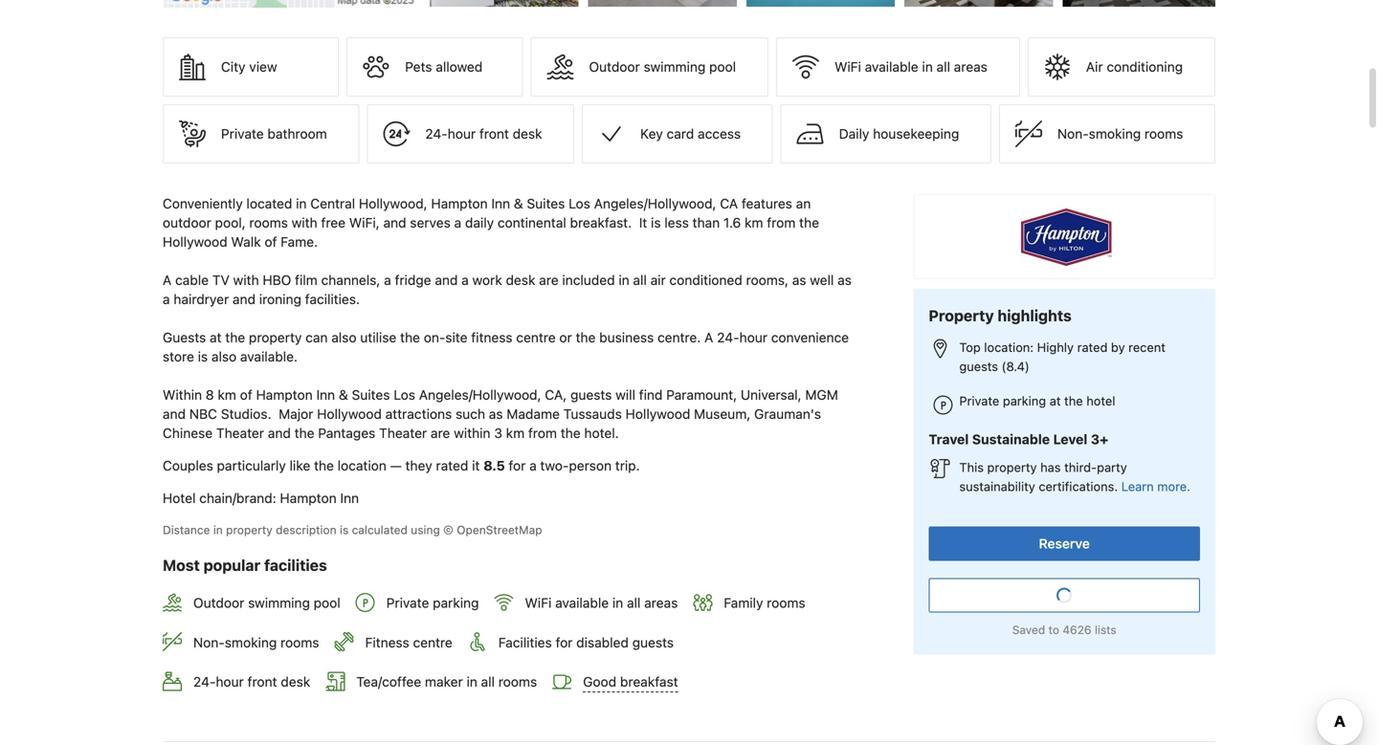 Task type: locate. For each thing, give the bounding box(es) containing it.
0 horizontal spatial 24-
[[193, 675, 216, 690]]

0 vertical spatial private
[[221, 126, 264, 142]]

swimming down facilities
[[248, 595, 310, 611]]

available up "facilities for disabled guests"
[[555, 595, 609, 611]]

1 vertical spatial 24-hour front desk
[[193, 675, 310, 690]]

0 horizontal spatial wifi available in all areas
[[525, 595, 678, 611]]

museum,
[[694, 407, 751, 422]]

outdoor swimming pool up key
[[589, 59, 736, 75]]

a
[[163, 273, 172, 288], [705, 330, 714, 346]]

2 vertical spatial desk
[[281, 675, 310, 690]]

as right well
[[838, 273, 852, 288]]

0 vertical spatial guests
[[960, 359, 999, 374]]

suites up pantages
[[352, 387, 390, 403]]

is left calculated
[[340, 524, 349, 537]]

2 horizontal spatial km
[[745, 215, 764, 231]]

rated left by
[[1078, 340, 1108, 355]]

2 horizontal spatial inn
[[492, 196, 510, 212]]

major
[[279, 407, 313, 422]]

guests inside conveniently located in central hollywood, hampton inn & suites los angeles/hollywood, ca features an outdoor pool, rooms with free wifi, and serves a daily continental breakfast.  it is less than 1.6 km from the hollywood walk of fame. a cable tv with hbo film channels, a fridge and a work desk are included in all air conditioned rooms, as well as a hairdryer and ironing facilities. guests at the property can also utilise the on-site fitness centre or the business centre. a 24-hour convenience store is also available. within 8 km of hampton inn & suites los angeles/hollywood, ca, guests will find paramount, universal, mgm and nbc studios.  major hollywood attractions such as madame tussauds hollywood museum, grauman's chinese theater and the pantages theater are within 3 km from the hotel.
[[571, 387, 612, 403]]

wifi up daily
[[835, 59, 862, 75]]

hollywood down 'find'
[[626, 407, 691, 422]]

1 vertical spatial outdoor
[[193, 595, 245, 611]]

1 horizontal spatial wifi
[[835, 59, 862, 75]]

parking for private parking
[[433, 595, 479, 611]]

0 vertical spatial outdoor swimming pool
[[589, 59, 736, 75]]

1 horizontal spatial smoking
[[1089, 126, 1142, 142]]

wifi available in all areas inside button
[[835, 59, 988, 75]]

theater down attractions
[[379, 426, 427, 442]]

private for private parking
[[387, 595, 429, 611]]

centre inside conveniently located in central hollywood, hampton inn & suites los angeles/hollywood, ca features an outdoor pool, rooms with free wifi, and serves a daily continental breakfast.  it is less than 1.6 km from the hollywood walk of fame. a cable tv with hbo film channels, a fridge and a work desk are included in all air conditioned rooms, as well as a hairdryer and ironing facilities. guests at the property can also utilise the on-site fitness centre or the business centre. a 24-hour convenience store is also available. within 8 km of hampton inn & suites los angeles/hollywood, ca, guests will find paramount, universal, mgm and nbc studios.  major hollywood attractions such as madame tussauds hollywood museum, grauman's chinese theater and the pantages theater are within 3 km from the hotel.
[[516, 330, 556, 346]]

hour inside conveniently located in central hollywood, hampton inn & suites los angeles/hollywood, ca features an outdoor pool, rooms with free wifi, and serves a daily continental breakfast.  it is less than 1.6 km from the hollywood walk of fame. a cable tv with hbo film channels, a fridge and a work desk are included in all air conditioned rooms, as well as a hairdryer and ironing facilities. guests at the property can also utilise the on-site fitness centre or the business centre. a 24-hour convenience store is also available. within 8 km of hampton inn & suites los angeles/hollywood, ca, guests will find paramount, universal, mgm and nbc studios.  major hollywood attractions such as madame tussauds hollywood museum, grauman's chinese theater and the pantages theater are within 3 km from the hotel.
[[740, 330, 768, 346]]

all left air
[[633, 273, 647, 288]]

1 vertical spatial angeles/hollywood,
[[419, 387, 542, 403]]

rooms inside button
[[1145, 126, 1184, 142]]

los
[[569, 196, 591, 212], [394, 387, 416, 403]]

private
[[221, 126, 264, 142], [960, 394, 1000, 408], [387, 595, 429, 611]]

outdoor swimming pool
[[589, 59, 736, 75], [193, 595, 341, 611]]

for right 8.5
[[509, 458, 526, 474]]

two-
[[541, 458, 569, 474]]

in inside "wifi available in all areas" button
[[923, 59, 933, 75]]

a left cable on the left
[[163, 273, 172, 288]]

2 horizontal spatial is
[[651, 215, 661, 231]]

at
[[210, 330, 222, 346], [1050, 394, 1061, 408]]

property up the sustainability
[[988, 460, 1037, 475]]

0 horizontal spatial theater
[[216, 426, 264, 442]]

outdoor up the key card access 'button'
[[589, 59, 640, 75]]

1 horizontal spatial for
[[556, 635, 573, 651]]

are left included
[[539, 273, 559, 288]]

24- inside button
[[425, 126, 448, 142]]

non-smoking rooms button
[[1000, 104, 1216, 164]]

all up housekeeping
[[937, 59, 951, 75]]

los up the breakfast.
[[569, 196, 591, 212]]

0 vertical spatial outdoor
[[589, 59, 640, 75]]

1 horizontal spatial wifi available in all areas
[[835, 59, 988, 75]]

from
[[767, 215, 796, 231], [528, 426, 557, 442]]

24-hour front desk inside button
[[425, 126, 542, 142]]

hollywood down outdoor
[[163, 234, 228, 250]]

areas inside button
[[954, 59, 988, 75]]

guests up tussauds on the left of page
[[571, 387, 612, 403]]

also right can
[[332, 330, 357, 346]]

0 horizontal spatial of
[[240, 387, 253, 403]]

2 vertical spatial private
[[387, 595, 429, 611]]

access
[[698, 126, 741, 142]]

all
[[937, 59, 951, 75], [633, 273, 647, 288], [627, 595, 641, 611], [481, 675, 495, 690]]

1 vertical spatial outdoor swimming pool
[[193, 595, 341, 611]]

work
[[473, 273, 502, 288]]

outdoor swimming pool down most popular facilities
[[193, 595, 341, 611]]

1 vertical spatial centre
[[413, 635, 453, 651]]

travel sustainable level  3+
[[929, 432, 1109, 448]]

areas
[[954, 59, 988, 75], [645, 595, 678, 611]]

available
[[865, 59, 919, 75], [555, 595, 609, 611]]

property up available.
[[249, 330, 302, 346]]

pool inside button
[[710, 59, 736, 75]]

outdoor
[[589, 59, 640, 75], [193, 595, 245, 611]]

view
[[249, 59, 277, 75]]

centre
[[516, 330, 556, 346], [413, 635, 453, 651]]

non-smoking rooms down air conditioning 'button'
[[1058, 126, 1184, 142]]

los up attractions
[[394, 387, 416, 403]]

at up the level
[[1050, 394, 1061, 408]]

2 horizontal spatial guests
[[960, 359, 999, 374]]

private for private parking at the hotel
[[960, 394, 1000, 408]]

all inside conveniently located in central hollywood, hampton inn & suites los angeles/hollywood, ca features an outdoor pool, rooms with free wifi, and serves a daily continental breakfast.  it is less than 1.6 km from the hollywood walk of fame. a cable tv with hbo film channels, a fridge and a work desk are included in all air conditioned rooms, as well as a hairdryer and ironing facilities. guests at the property can also utilise the on-site fitness centre or the business centre. a 24-hour convenience store is also available. within 8 km of hampton inn & suites los angeles/hollywood, ca, guests will find paramount, universal, mgm and nbc studios.  major hollywood attractions such as madame tussauds hollywood museum, grauman's chinese theater and the pantages theater are within 3 km from the hotel.
[[633, 273, 647, 288]]

0 vertical spatial also
[[332, 330, 357, 346]]

parking up fitness centre on the bottom of the page
[[433, 595, 479, 611]]

8
[[206, 387, 214, 403]]

1 horizontal spatial front
[[480, 126, 509, 142]]

1 vertical spatial private
[[960, 394, 1000, 408]]

also up 8
[[212, 349, 237, 365]]

24-hour front desk button
[[367, 104, 575, 164]]

location:
[[985, 340, 1034, 355]]

to
[[1049, 624, 1060, 637]]

0 vertical spatial front
[[480, 126, 509, 142]]

front inside button
[[480, 126, 509, 142]]

swimming up card
[[644, 59, 706, 75]]

hotel.
[[584, 426, 619, 442]]

0 horizontal spatial km
[[218, 387, 236, 403]]

1 vertical spatial wifi available in all areas
[[525, 595, 678, 611]]

hampton up description
[[280, 491, 337, 507]]

non-smoking rooms down most popular facilities
[[193, 635, 319, 651]]

a left the hairdryer
[[163, 292, 170, 307]]

centre down private parking
[[413, 635, 453, 651]]

km right 1.6
[[745, 215, 764, 231]]

& up pantages
[[339, 387, 348, 403]]

centre left or
[[516, 330, 556, 346]]

the down an
[[800, 215, 820, 231]]

angeles/hollywood, up it
[[594, 196, 717, 212]]

1 horizontal spatial non-smoking rooms
[[1058, 126, 1184, 142]]

1 horizontal spatial inn
[[340, 491, 359, 507]]

1 vertical spatial with
[[233, 273, 259, 288]]

0 vertical spatial non-smoking rooms
[[1058, 126, 1184, 142]]

1 horizontal spatial from
[[767, 215, 796, 231]]

pool down facilities
[[314, 595, 341, 611]]

it
[[639, 215, 648, 231]]

hollywood
[[163, 234, 228, 250], [317, 407, 382, 422], [626, 407, 691, 422]]

save the property image
[[1061, 586, 1075, 592]]

attractions
[[386, 407, 452, 422]]

inn up pantages
[[316, 387, 335, 403]]

angeles/hollywood, up such
[[419, 387, 542, 403]]

private bathroom button
[[163, 104, 359, 164]]

reserve
[[1039, 536, 1090, 552]]

0 vertical spatial desk
[[513, 126, 542, 142]]

private left bathroom
[[221, 126, 264, 142]]

1 vertical spatial km
[[218, 387, 236, 403]]

2 theater from the left
[[379, 426, 427, 442]]

1 vertical spatial are
[[431, 426, 450, 442]]

0 vertical spatial hampton
[[431, 196, 488, 212]]

24-
[[425, 126, 448, 142], [717, 330, 740, 346], [193, 675, 216, 690]]

business
[[600, 330, 654, 346]]

wifi
[[835, 59, 862, 75], [525, 595, 552, 611]]

guests
[[960, 359, 999, 374], [571, 387, 612, 403], [633, 635, 674, 651]]

hampton up daily
[[431, 196, 488, 212]]

desk inside conveniently located in central hollywood, hampton inn & suites los angeles/hollywood, ca features an outdoor pool, rooms with free wifi, and serves a daily continental breakfast.  it is less than 1.6 km from the hollywood walk of fame. a cable tv with hbo film channels, a fridge and a work desk are included in all air conditioned rooms, as well as a hairdryer and ironing facilities. guests at the property can also utilise the on-site fitness centre or the business centre. a 24-hour convenience store is also available. within 8 km of hampton inn & suites los angeles/hollywood, ca, guests will find paramount, universal, mgm and nbc studios.  major hollywood attractions such as madame tussauds hollywood museum, grauman's chinese theater and the pantages theater are within 3 km from the hotel.
[[506, 273, 536, 288]]

the up available.
[[225, 330, 245, 346]]

parking down the (8.4)
[[1003, 394, 1047, 408]]

©
[[443, 524, 454, 537]]

0 horizontal spatial at
[[210, 330, 222, 346]]

wifi up facilities
[[525, 595, 552, 611]]

top
[[960, 340, 981, 355]]

disabled
[[577, 635, 629, 651]]

1 vertical spatial from
[[528, 426, 557, 442]]

pool up access
[[710, 59, 736, 75]]

guests inside top location: highly rated by recent guests (8.4)
[[960, 359, 999, 374]]

desk left tea/coffee
[[281, 675, 310, 690]]

hampton inn image
[[1022, 209, 1112, 266]]

1 horizontal spatial los
[[569, 196, 591, 212]]

breakfast
[[620, 675, 678, 691]]

popular
[[204, 557, 261, 575]]

sustainability
[[960, 480, 1036, 494]]

guests up the breakfast
[[633, 635, 674, 651]]

fame.
[[281, 234, 318, 250]]

24-hour front desk
[[425, 126, 542, 142], [193, 675, 310, 690]]

hampton
[[431, 196, 488, 212], [256, 387, 313, 403], [280, 491, 337, 507]]

and
[[383, 215, 407, 231], [435, 273, 458, 288], [233, 292, 256, 307], [163, 407, 186, 422], [268, 426, 291, 442]]

pets allowed button
[[347, 37, 523, 97]]

private up travel
[[960, 394, 1000, 408]]

daily housekeeping button
[[781, 104, 992, 164]]

hotel
[[163, 491, 196, 507]]

1 vertical spatial 24-
[[717, 330, 740, 346]]

1 horizontal spatial suites
[[527, 196, 565, 212]]

1 vertical spatial available
[[555, 595, 609, 611]]

rated inside top location: highly rated by recent guests (8.4)
[[1078, 340, 1108, 355]]

the left hotel
[[1065, 394, 1084, 408]]

0 vertical spatial parking
[[1003, 394, 1047, 408]]

0 horizontal spatial hour
[[216, 675, 244, 690]]

rated
[[1078, 340, 1108, 355], [436, 458, 469, 474]]

0 horizontal spatial inn
[[316, 387, 335, 403]]

areas up housekeeping
[[954, 59, 988, 75]]

of right walk
[[265, 234, 277, 250]]

1 vertical spatial inn
[[316, 387, 335, 403]]

1 horizontal spatial also
[[332, 330, 357, 346]]

0 vertical spatial angeles/hollywood,
[[594, 196, 717, 212]]

rated left it
[[436, 458, 469, 474]]

parking for private parking at the hotel
[[1003, 394, 1047, 408]]

city view button
[[163, 37, 339, 97]]

hollywood,
[[359, 196, 428, 212]]

1 vertical spatial guests
[[571, 387, 612, 403]]

this property has third-party sustainability certifications. learn more.
[[960, 460, 1191, 494]]

with up fame.
[[292, 215, 318, 231]]

smoking down most popular facilities
[[225, 635, 277, 651]]

property inside conveniently located in central hollywood, hampton inn & suites los angeles/hollywood, ca features an outdoor pool, rooms with free wifi, and serves a daily continental breakfast.  it is less than 1.6 km from the hollywood walk of fame. a cable tv with hbo film channels, a fridge and a work desk are included in all air conditioned rooms, as well as a hairdryer and ironing facilities. guests at the property can also utilise the on-site fitness centre or the business centre. a 24-hour convenience store is also available. within 8 km of hampton inn & suites los angeles/hollywood, ca, guests will find paramount, universal, mgm and nbc studios.  major hollywood attractions such as madame tussauds hollywood museum, grauman's chinese theater and the pantages theater are within 3 km from the hotel.
[[249, 330, 302, 346]]

0 horizontal spatial guests
[[571, 387, 612, 403]]

inn up daily
[[492, 196, 510, 212]]

0 vertical spatial inn
[[492, 196, 510, 212]]

1 horizontal spatial guests
[[633, 635, 674, 651]]

nbc
[[189, 407, 217, 422]]

parking
[[1003, 394, 1047, 408], [433, 595, 479, 611]]

0 horizontal spatial for
[[509, 458, 526, 474]]

family rooms
[[724, 595, 806, 611]]

this
[[960, 460, 984, 475]]

facilities for disabled guests
[[499, 635, 674, 651]]

smoking inside button
[[1089, 126, 1142, 142]]

of up studios.
[[240, 387, 253, 403]]

private up fitness centre on the bottom of the page
[[387, 595, 429, 611]]

outdoor down popular at the left of the page
[[193, 595, 245, 611]]

trip.
[[615, 458, 640, 474]]

is right store
[[198, 349, 208, 365]]

hollywood up pantages
[[317, 407, 382, 422]]

a right the centre.
[[705, 330, 714, 346]]

property down chain/brand:
[[226, 524, 273, 537]]

reserve button
[[929, 527, 1201, 561]]

from down madame
[[528, 426, 557, 442]]

0 vertical spatial rated
[[1078, 340, 1108, 355]]

km right '3'
[[506, 426, 525, 442]]

0 horizontal spatial swimming
[[248, 595, 310, 611]]

1 horizontal spatial available
[[865, 59, 919, 75]]

suites up continental
[[527, 196, 565, 212]]

the right 'like'
[[314, 458, 334, 474]]

1 horizontal spatial 24-hour front desk
[[425, 126, 542, 142]]

desk up continental
[[513, 126, 542, 142]]

2 vertical spatial guests
[[633, 635, 674, 651]]

0 horizontal spatial suites
[[352, 387, 390, 403]]

recent
[[1129, 340, 1166, 355]]

smoking down air conditioning 'button'
[[1089, 126, 1142, 142]]

wifi available in all areas up "disabled"
[[525, 595, 678, 611]]

0 vertical spatial &
[[514, 196, 523, 212]]

24- inside conveniently located in central hollywood, hampton inn & suites los angeles/hollywood, ca features an outdoor pool, rooms with free wifi, and serves a daily continental breakfast.  it is less than 1.6 km from the hollywood walk of fame. a cable tv with hbo film channels, a fridge and a work desk are included in all air conditioned rooms, as well as a hairdryer and ironing facilities. guests at the property can also utilise the on-site fitness centre or the business centre. a 24-hour convenience store is also available. within 8 km of hampton inn & suites los angeles/hollywood, ca, guests will find paramount, universal, mgm and nbc studios.  major hollywood attractions such as madame tussauds hollywood museum, grauman's chinese theater and the pantages theater are within 3 km from the hotel.
[[717, 330, 740, 346]]

hour inside button
[[448, 126, 476, 142]]

1 vertical spatial is
[[198, 349, 208, 365]]

saved to 4626 lists
[[1013, 624, 1117, 637]]

desk right the work
[[506, 273, 536, 288]]

property highlights
[[929, 307, 1072, 325]]

non- down air
[[1058, 126, 1089, 142]]

air
[[651, 273, 666, 288]]

as up '3'
[[489, 407, 503, 422]]

non-smoking rooms inside button
[[1058, 126, 1184, 142]]

in left central in the top left of the page
[[296, 196, 307, 212]]

available inside "wifi available in all areas" button
[[865, 59, 919, 75]]

0 vertical spatial wifi available in all areas
[[835, 59, 988, 75]]

private inside private bathroom button
[[221, 126, 264, 142]]

smoking
[[1089, 126, 1142, 142], [225, 635, 277, 651]]

0 vertical spatial available
[[865, 59, 919, 75]]

with right tv
[[233, 273, 259, 288]]

are down attractions
[[431, 426, 450, 442]]

1 vertical spatial hour
[[740, 330, 768, 346]]

1 vertical spatial non-
[[193, 635, 225, 651]]

1 horizontal spatial centre
[[516, 330, 556, 346]]

couples
[[163, 458, 213, 474]]

distance
[[163, 524, 210, 537]]

available up 'daily housekeeping' at the top of the page
[[865, 59, 919, 75]]

hour
[[448, 126, 476, 142], [740, 330, 768, 346], [216, 675, 244, 690]]

1 theater from the left
[[216, 426, 264, 442]]

theater down studios.
[[216, 426, 264, 442]]

0 vertical spatial 24-
[[425, 126, 448, 142]]

central
[[311, 196, 355, 212]]

non-
[[1058, 126, 1089, 142], [193, 635, 225, 651]]

for left "disabled"
[[556, 635, 573, 651]]

1 horizontal spatial km
[[506, 426, 525, 442]]

0 horizontal spatial private
[[221, 126, 264, 142]]

the right or
[[576, 330, 596, 346]]

0 horizontal spatial front
[[248, 675, 277, 690]]

hampton up 'major'
[[256, 387, 313, 403]]

tv
[[212, 273, 230, 288]]

2 horizontal spatial private
[[960, 394, 1000, 408]]

well
[[810, 273, 834, 288]]

channels,
[[321, 273, 380, 288]]

km right 8
[[218, 387, 236, 403]]

a left two- on the bottom left of the page
[[530, 458, 537, 474]]

as left well
[[793, 273, 807, 288]]

inn
[[492, 196, 510, 212], [316, 387, 335, 403], [340, 491, 359, 507]]

0 horizontal spatial outdoor swimming pool
[[193, 595, 341, 611]]

the left on-
[[400, 330, 420, 346]]

for
[[509, 458, 526, 474], [556, 635, 573, 651]]

1 vertical spatial parking
[[433, 595, 479, 611]]

0 vertical spatial centre
[[516, 330, 556, 346]]

walk
[[231, 234, 261, 250]]

0 vertical spatial of
[[265, 234, 277, 250]]

all inside button
[[937, 59, 951, 75]]

1 horizontal spatial as
[[793, 273, 807, 288]]

2 horizontal spatial 24-
[[717, 330, 740, 346]]

maker
[[425, 675, 463, 690]]

fridge
[[395, 273, 431, 288]]

has
[[1041, 460, 1061, 475]]

guests down top
[[960, 359, 999, 374]]

are
[[539, 273, 559, 288], [431, 426, 450, 442]]

1 horizontal spatial 24-
[[425, 126, 448, 142]]

is right it
[[651, 215, 661, 231]]

areas up the breakfast
[[645, 595, 678, 611]]



Task type: describe. For each thing, give the bounding box(es) containing it.
—
[[390, 458, 402, 474]]

0 vertical spatial km
[[745, 215, 764, 231]]

1 vertical spatial hampton
[[256, 387, 313, 403]]

0 vertical spatial from
[[767, 215, 796, 231]]

in up "disabled"
[[613, 595, 624, 611]]

1 vertical spatial non-smoking rooms
[[193, 635, 319, 651]]

outdoor inside button
[[589, 59, 640, 75]]

chinese
[[163, 426, 213, 442]]

1 horizontal spatial a
[[705, 330, 714, 346]]

hbo
[[263, 273, 291, 288]]

outdoor swimming pool inside button
[[589, 59, 736, 75]]

wifi,
[[349, 215, 380, 231]]

1 vertical spatial suites
[[352, 387, 390, 403]]

0 horizontal spatial with
[[233, 273, 259, 288]]

mgm
[[806, 387, 839, 403]]

grauman's
[[755, 407, 822, 422]]

2 horizontal spatial hollywood
[[626, 407, 691, 422]]

travel
[[929, 432, 969, 448]]

most
[[163, 557, 200, 575]]

ironing
[[259, 292, 302, 307]]

using
[[411, 524, 440, 537]]

cable
[[175, 273, 209, 288]]

on-
[[424, 330, 446, 346]]

2 vertical spatial inn
[[340, 491, 359, 507]]

wifi inside button
[[835, 59, 862, 75]]

third-
[[1065, 460, 1097, 475]]

0 horizontal spatial &
[[339, 387, 348, 403]]

tussauds
[[564, 407, 622, 422]]

air
[[1087, 59, 1104, 75]]

0 vertical spatial is
[[651, 215, 661, 231]]

most popular facilities
[[163, 557, 327, 575]]

facilities
[[499, 635, 552, 651]]

a left daily
[[454, 215, 462, 231]]

1 vertical spatial los
[[394, 387, 416, 403]]

pool,
[[215, 215, 246, 231]]

daily
[[839, 126, 870, 142]]

1 horizontal spatial of
[[265, 234, 277, 250]]

family
[[724, 595, 764, 611]]

good
[[583, 675, 617, 691]]

1 vertical spatial also
[[212, 349, 237, 365]]

8.5
[[484, 458, 505, 474]]

available.
[[240, 349, 298, 365]]

within
[[163, 387, 202, 403]]

allowed
[[436, 59, 483, 75]]

1 vertical spatial swimming
[[248, 595, 310, 611]]

studios.
[[221, 407, 272, 422]]

located
[[247, 196, 292, 212]]

universal,
[[741, 387, 802, 403]]

an
[[796, 196, 811, 212]]

conveniently
[[163, 196, 243, 212]]

highly
[[1038, 340, 1074, 355]]

outdoor
[[163, 215, 211, 231]]

2 vertical spatial km
[[506, 426, 525, 442]]

2 vertical spatial hampton
[[280, 491, 337, 507]]

2 vertical spatial property
[[226, 524, 273, 537]]

conditioned
[[670, 273, 743, 288]]

learn
[[1122, 480, 1154, 494]]

0 horizontal spatial angeles/hollywood,
[[419, 387, 542, 403]]

and left ironing
[[233, 292, 256, 307]]

can
[[306, 330, 328, 346]]

and down 'major'
[[268, 426, 291, 442]]

learn more. link
[[1122, 480, 1191, 494]]

more.
[[1158, 480, 1191, 494]]

convenience
[[772, 330, 849, 346]]

all up "disabled"
[[627, 595, 641, 611]]

daily
[[465, 215, 494, 231]]

in left air
[[619, 273, 630, 288]]

1 vertical spatial smoking
[[225, 635, 277, 651]]

fitness
[[365, 635, 410, 651]]

by
[[1112, 340, 1126, 355]]

0 vertical spatial with
[[292, 215, 318, 231]]

property inside 'this property has third-party sustainability certifications. learn more.'
[[988, 460, 1037, 475]]

pets allowed
[[405, 59, 483, 75]]

1 horizontal spatial angeles/hollywood,
[[594, 196, 717, 212]]

couples particularly like the location — they rated it 8.5 for a two-person trip.
[[163, 458, 640, 474]]

1 vertical spatial front
[[248, 675, 277, 690]]

or
[[560, 330, 572, 346]]

lists
[[1095, 624, 1117, 637]]

0 horizontal spatial is
[[198, 349, 208, 365]]

1 vertical spatial pool
[[314, 595, 341, 611]]

0 vertical spatial are
[[539, 273, 559, 288]]

key card access button
[[582, 104, 773, 164]]

property
[[929, 307, 994, 325]]

serves
[[410, 215, 451, 231]]

2 vertical spatial hour
[[216, 675, 244, 690]]

rooms inside conveniently located in central hollywood, hampton inn & suites los angeles/hollywood, ca features an outdoor pool, rooms with free wifi, and serves a daily continental breakfast.  it is less than 1.6 km from the hollywood walk of fame. a cable tv with hbo film channels, a fridge and a work desk are included in all air conditioned rooms, as well as a hairdryer and ironing facilities. guests at the property can also utilise the on-site fitness centre or the business centre. a 24-hour convenience store is also available. within 8 km of hampton inn & suites los angeles/hollywood, ca, guests will find paramount, universal, mgm and nbc studios.  major hollywood attractions such as madame tussauds hollywood museum, grauman's chinese theater and the pantages theater are within 3 km from the hotel.
[[249, 215, 288, 231]]

find
[[639, 387, 663, 403]]

wifi available in all areas button
[[777, 37, 1021, 97]]

card
[[667, 126, 694, 142]]

level
[[1054, 432, 1088, 448]]

desk inside button
[[513, 126, 542, 142]]

private parking
[[387, 595, 479, 611]]

than
[[693, 215, 720, 231]]

a left fridge
[[384, 273, 391, 288]]

highlights
[[998, 307, 1072, 325]]

rooms,
[[746, 273, 789, 288]]

within
[[454, 426, 491, 442]]

2 horizontal spatial as
[[838, 273, 852, 288]]

1 vertical spatial areas
[[645, 595, 678, 611]]

they
[[406, 458, 433, 474]]

air conditioning button
[[1028, 37, 1216, 97]]

0 vertical spatial for
[[509, 458, 526, 474]]

the down 'major'
[[295, 426, 315, 442]]

facilities.
[[305, 292, 360, 307]]

bathroom
[[268, 126, 327, 142]]

key card access
[[641, 126, 741, 142]]

the down tussauds on the left of page
[[561, 426, 581, 442]]

saved
[[1013, 624, 1046, 637]]

key
[[641, 126, 663, 142]]

4626
[[1063, 624, 1092, 637]]

and down hollywood,
[[383, 215, 407, 231]]

less
[[665, 215, 689, 231]]

1 horizontal spatial hollywood
[[317, 407, 382, 422]]

0 horizontal spatial hollywood
[[163, 234, 228, 250]]

and right fridge
[[435, 273, 458, 288]]

1.6
[[724, 215, 741, 231]]

0 horizontal spatial a
[[163, 273, 172, 288]]

1 horizontal spatial &
[[514, 196, 523, 212]]

conditioning
[[1107, 59, 1184, 75]]

swimming inside 'outdoor swimming pool' button
[[644, 59, 706, 75]]

a left the work
[[462, 273, 469, 288]]

at inside conveniently located in central hollywood, hampton inn & suites los angeles/hollywood, ca features an outdoor pool, rooms with free wifi, and serves a daily continental breakfast.  it is less than 1.6 km from the hollywood walk of fame. a cable tv with hbo film channels, a fridge and a work desk are included in all air conditioned rooms, as well as a hairdryer and ironing facilities. guests at the property can also utilise the on-site fitness centre or the business centre. a 24-hour convenience store is also available. within 8 km of hampton inn & suites los angeles/hollywood, ca, guests will find paramount, universal, mgm and nbc studios.  major hollywood attractions such as madame tussauds hollywood museum, grauman's chinese theater and the pantages theater are within 3 km from the hotel.
[[210, 330, 222, 346]]

in right distance
[[213, 524, 223, 537]]

outdoor swimming pool button
[[531, 37, 769, 97]]

0 horizontal spatial available
[[555, 595, 609, 611]]

0 horizontal spatial non-
[[193, 635, 225, 651]]

free
[[321, 215, 346, 231]]

utilise
[[360, 330, 397, 346]]

1 vertical spatial for
[[556, 635, 573, 651]]

guests
[[163, 330, 206, 346]]

0 horizontal spatial as
[[489, 407, 503, 422]]

all right maker
[[481, 675, 495, 690]]

0 horizontal spatial centre
[[413, 635, 453, 651]]

top location: highly rated by recent guests (8.4)
[[960, 340, 1166, 374]]

private for private bathroom
[[221, 126, 264, 142]]

1 vertical spatial of
[[240, 387, 253, 403]]

description
[[276, 524, 337, 537]]

madame
[[507, 407, 560, 422]]

1 vertical spatial rated
[[436, 458, 469, 474]]

0 horizontal spatial from
[[528, 426, 557, 442]]

fitness centre
[[365, 635, 453, 651]]

0 horizontal spatial wifi
[[525, 595, 552, 611]]

tea/coffee maker in all rooms
[[356, 675, 537, 690]]

2 vertical spatial is
[[340, 524, 349, 537]]

non- inside the 'non-smoking rooms' button
[[1058, 126, 1089, 142]]

certifications.
[[1039, 480, 1119, 494]]

it
[[472, 458, 480, 474]]

such
[[456, 407, 485, 422]]

1 horizontal spatial at
[[1050, 394, 1061, 408]]

and down within
[[163, 407, 186, 422]]

private parking at the hotel
[[960, 394, 1116, 408]]

in right maker
[[467, 675, 478, 690]]

party
[[1097, 460, 1128, 475]]

2 vertical spatial 24-
[[193, 675, 216, 690]]

included
[[562, 273, 615, 288]]



Task type: vqa. For each thing, say whether or not it's contained in the screenshot.
the rightmost as
yes



